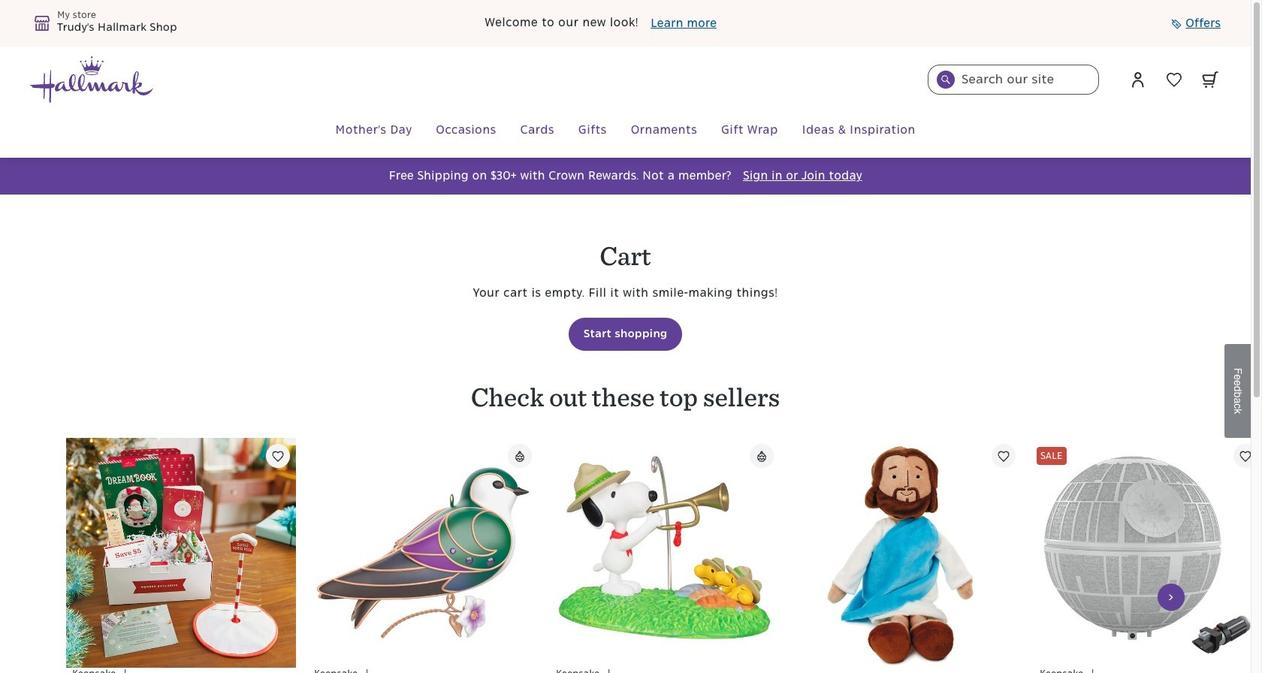Task type: vqa. For each thing, say whether or not it's contained in the screenshot.
Pop-up card with Happy Fathers Day on it. "Image"
no



Task type: describe. For each thing, give the bounding box(es) containing it.
view your cart with 0 items. image
[[1202, 71, 1219, 88]]

the beauty of birds violet-green swallow ornament image
[[308, 438, 538, 668]]

hallmark logo image
[[30, 56, 153, 103]]

sign in dropdown menu image
[[1129, 71, 1147, 89]]

main menu. menu bar
[[30, 104, 1221, 158]]

Search search field
[[928, 65, 1099, 95]]



Task type: locate. For each thing, give the bounding box(es) containing it.
my friend jesus stuffed doll, 13" image
[[792, 438, 1022, 668]]

None search field
[[928, 65, 1099, 95]]

2024 keepsake ornament club membership image
[[66, 438, 296, 668]]

next slide image
[[1169, 594, 1174, 601]]

the peanuts® gang beagle scouts 50th anniversary rise and shine! ornament and pin, set of 2 image
[[550, 438, 780, 668]]

check out these top sellers element
[[0, 381, 1262, 673]]

search image
[[941, 75, 950, 84]]

star wars: a new hope™ collection death star™ musical tree topper with light image
[[1034, 438, 1262, 668]]



